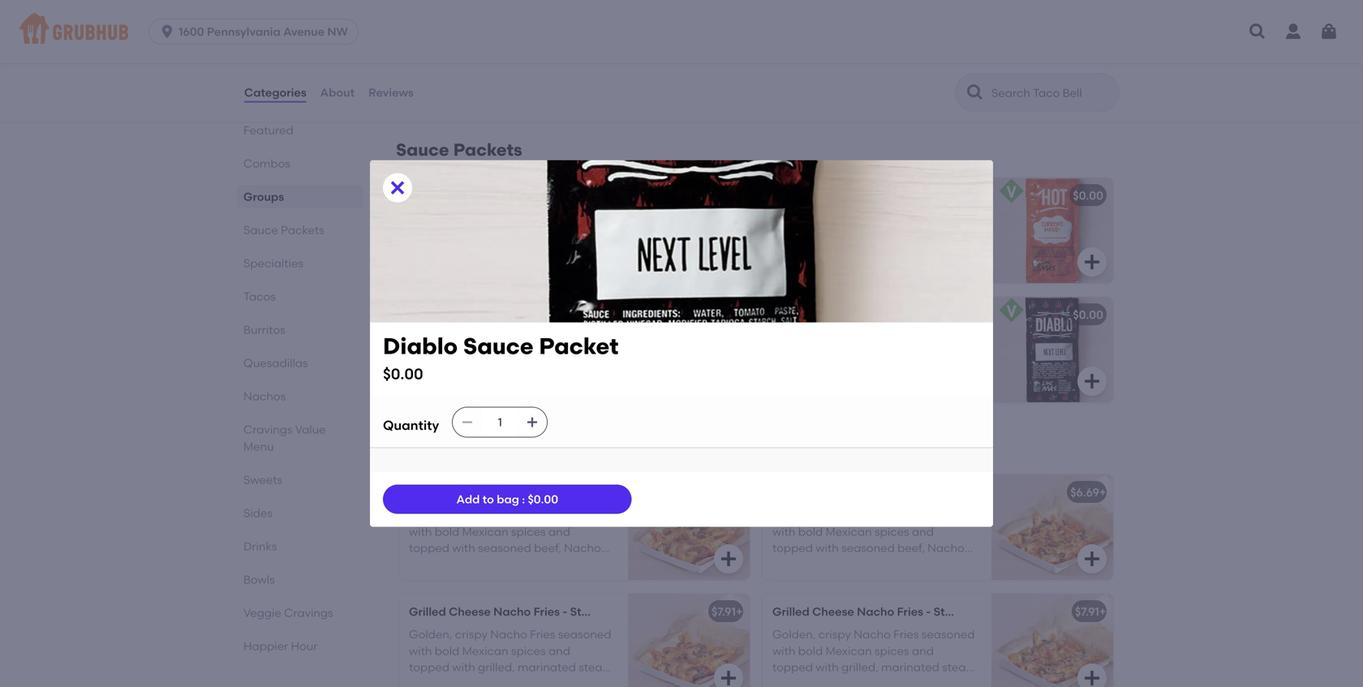 Task type: locate. For each thing, give the bounding box(es) containing it.
tacos: inside your choice of 12 of the following tacos: crunchy or soft taco, or nacho cheese doritos® locos tacos.
[[409, 50, 443, 64]]

crunchy up the supremes®,
[[809, 50, 856, 64]]

soft
[[509, 50, 531, 64], [873, 50, 895, 64]]

packet for diablo sauce packet $0.00
[[539, 333, 619, 360]]

packet for mild sauce packet
[[473, 308, 512, 322]]

following up taco,
[[537, 34, 586, 48]]

soft inside your choice of 12 of the following tacos: crunchy or soft taco, or nacho cheese doritos® locos tacos.
[[509, 50, 531, 64]]

diablo inside the diablo sauce packet $0.00
[[383, 333, 458, 360]]

$7.91 +
[[712, 605, 743, 619], [1075, 605, 1107, 619]]

1 vertical spatial locos
[[820, 83, 853, 97]]

nacho for grilled cheese nacho fries - beef
[[494, 486, 531, 499]]

tacos:
[[409, 50, 443, 64], [773, 50, 806, 64]]

soft left taco,
[[509, 50, 531, 64]]

1 crunchy from the left
[[446, 50, 492, 64]]

$0.00 for mild sauce packet image
[[710, 308, 740, 322]]

your inside your choice of 12 of the following tacos: crunchy or soft taco, or nacho cheese doritos® locos tacos.
[[409, 34, 433, 48]]

soft inside "your choice of 12 of the following tacos: crunchy or soft taco supremes®, or nacho cheese doritos® locos tacos supremes®"
[[873, 50, 895, 64]]

choice inside "your choice of 12 of the following tacos: crunchy or soft taco supremes®, or nacho cheese doritos® locos tacos supremes®"
[[799, 34, 837, 48]]

fire sauce packet
[[409, 189, 509, 202]]

svg image
[[1320, 22, 1339, 41], [159, 24, 175, 40], [1083, 75, 1102, 94], [1083, 372, 1102, 391], [1083, 669, 1102, 687]]

grilled
[[409, 486, 446, 499], [773, 486, 810, 499], [409, 605, 446, 619], [773, 605, 810, 619]]

following inside your choice of 12 of the following tacos: crunchy or soft taco, or nacho cheese doritos® locos tacos.
[[537, 34, 586, 48]]

crunchy left taco,
[[446, 50, 492, 64]]

fries inside button
[[534, 486, 560, 499]]

tacos: for your choice of 12 of the following tacos: crunchy or soft taco, or nacho cheese doritos® locos tacos.
[[409, 50, 443, 64]]

steak,
[[934, 605, 969, 619]]

svg image
[[1248, 22, 1268, 41], [388, 178, 407, 198], [719, 252, 739, 272], [1083, 252, 1102, 272], [461, 416, 474, 429], [526, 416, 539, 429], [719, 549, 739, 569], [1083, 549, 1102, 569], [719, 669, 739, 687]]

tacos left supremes®
[[855, 83, 888, 97]]

1 horizontal spatial following
[[901, 34, 950, 48]]

1 of from the left
[[476, 34, 487, 48]]

$7.91
[[712, 605, 736, 619], [1075, 605, 1100, 619]]

or right the supremes®,
[[839, 67, 851, 81]]

-
[[563, 486, 568, 499], [926, 486, 931, 499], [563, 605, 568, 619], [926, 605, 931, 619]]

grilled cheese nacho fries - steak, spicy
[[773, 605, 1002, 619]]

sauce packets down the groups
[[243, 223, 324, 237]]

1 horizontal spatial soft
[[873, 50, 895, 64]]

- for steak,
[[926, 605, 931, 619]]

following up taco at top
[[901, 34, 950, 48]]

3 of from the left
[[839, 34, 850, 48]]

0 horizontal spatial your
[[409, 34, 433, 48]]

0 horizontal spatial crunchy
[[446, 50, 492, 64]]

packet inside the diablo sauce packet $0.00
[[539, 333, 619, 360]]

cheese for grilled cheese nacho fries - steak, spicy
[[812, 605, 854, 619]]

1 $7.91 from the left
[[712, 605, 736, 619]]

12 inside your choice of 12 of the following tacos: crunchy or soft taco, or nacho cheese doritos® locos tacos.
[[489, 34, 500, 48]]

the up taco,
[[516, 34, 534, 48]]

1 the from the left
[[516, 34, 534, 48]]

locos down the supremes®,
[[820, 83, 853, 97]]

0 horizontal spatial diablo
[[383, 333, 458, 360]]

1 following from the left
[[537, 34, 586, 48]]

- left beef, at right bottom
[[926, 486, 931, 499]]

burritos
[[243, 323, 286, 337]]

0 horizontal spatial locos
[[541, 67, 574, 81]]

tacos: inside "your choice of 12 of the following tacos: crunchy or soft taco supremes®, or nacho cheese doritos® locos tacos supremes®"
[[773, 50, 806, 64]]

- for beef,
[[926, 486, 931, 499]]

the inside "your choice of 12 of the following tacos: crunchy or soft taco supremes®, or nacho cheese doritos® locos tacos supremes®"
[[880, 34, 898, 48]]

0 horizontal spatial $7.91
[[712, 605, 736, 619]]

0 vertical spatial locos
[[541, 67, 574, 81]]

$0.00 for hot sauce packet "image"
[[1073, 189, 1104, 202]]

0 horizontal spatial choice
[[436, 34, 473, 48]]

cheese inside "your choice of 12 of the following tacos: crunchy or soft taco supremes®, or nacho cheese doritos® locos tacos supremes®"
[[893, 67, 935, 81]]

specialties down quantity
[[396, 437, 491, 457]]

0 horizontal spatial 12
[[489, 34, 500, 48]]

svg image for variety taco party pack image
[[1083, 75, 1102, 94]]

supreme variety taco party pack image
[[992, 0, 1114, 105]]

specialties up burritos
[[243, 256, 304, 270]]

soft for taco
[[873, 50, 895, 64]]

0 horizontal spatial tacos:
[[409, 50, 443, 64]]

grilled for grilled cheese nacho fries - steak, spicy
[[773, 605, 810, 619]]

your choice of 12 of the following tacos: crunchy or soft taco supremes®, or nacho cheese doritos® locos tacos supremes®
[[773, 34, 952, 97]]

cheese inside your choice of 12 of the following tacos: crunchy or soft taco, or nacho cheese doritos® locos tacos.
[[449, 67, 491, 81]]

1 horizontal spatial your
[[773, 34, 797, 48]]

search icon image
[[966, 83, 985, 102]]

1 choice from the left
[[436, 34, 473, 48]]

grilled for grilled cheese nacho fries - beef
[[409, 486, 446, 499]]

1 horizontal spatial tacos:
[[773, 50, 806, 64]]

grilled cheese nacho fries - beef image
[[628, 475, 750, 580]]

doritos®
[[493, 67, 539, 81], [773, 83, 818, 97]]

fries right :
[[534, 486, 560, 499]]

0 vertical spatial diablo
[[773, 308, 809, 322]]

tacos
[[855, 83, 888, 97], [243, 290, 276, 304]]

sauce packets up fire sauce packet
[[396, 139, 522, 160]]

tacos: up the supremes®,
[[773, 50, 806, 64]]

2 choice from the left
[[799, 34, 837, 48]]

supremes®,
[[773, 67, 837, 81]]

crunchy inside "your choice of 12 of the following tacos: crunchy or soft taco supremes®, or nacho cheese doritos® locos tacos supremes®"
[[809, 50, 856, 64]]

following
[[537, 34, 586, 48], [901, 34, 950, 48]]

- left the steak,
[[926, 605, 931, 619]]

the for taco
[[880, 34, 898, 48]]

svg image inside main navigation navigation
[[1248, 22, 1268, 41]]

crunchy
[[446, 50, 492, 64], [809, 50, 856, 64]]

1 horizontal spatial the
[[880, 34, 898, 48]]

grilled inside button
[[409, 486, 446, 499]]

tacos inside "your choice of 12 of the following tacos: crunchy or soft taco supremes®, or nacho cheese doritos® locos tacos supremes®"
[[855, 83, 888, 97]]

0 vertical spatial tacos
[[855, 83, 888, 97]]

2 tacos: from the left
[[773, 50, 806, 64]]

0 horizontal spatial $7.91 +
[[712, 605, 743, 619]]

your inside "your choice of 12 of the following tacos: crunchy or soft taco supremes®, or nacho cheese doritos® locos tacos supremes®"
[[773, 34, 797, 48]]

your for your choice of 12 of the following tacos: crunchy or soft taco, or nacho cheese doritos® locos tacos.
[[409, 34, 433, 48]]

12
[[489, 34, 500, 48], [853, 34, 863, 48]]

locos
[[541, 67, 574, 81], [820, 83, 853, 97]]

1 your from the left
[[409, 34, 433, 48]]

choice
[[436, 34, 473, 48], [799, 34, 837, 48]]

soft left taco at top
[[873, 50, 895, 64]]

Search Taco Bell search field
[[990, 85, 1114, 101]]

grilled cheese nacho fries - steak
[[409, 605, 602, 619]]

your choice of 12 of the following tacos: crunchy or soft taco, or nacho cheese doritos® locos tacos. button
[[399, 0, 750, 105]]

crunchy inside your choice of 12 of the following tacos: crunchy or soft taco, or nacho cheese doritos® locos tacos.
[[446, 50, 492, 64]]

2 $7.91 + from the left
[[1075, 605, 1107, 619]]

spicy
[[964, 486, 995, 499], [972, 605, 1002, 619]]

1 $7.91 + from the left
[[712, 605, 743, 619]]

your
[[409, 34, 433, 48], [773, 34, 797, 48]]

- for beef
[[563, 486, 568, 499]]

1 horizontal spatial tacos
[[855, 83, 888, 97]]

or
[[495, 50, 506, 64], [566, 50, 577, 64], [859, 50, 870, 64], [839, 67, 851, 81]]

mild
[[409, 308, 433, 322]]

$0.00 inside the diablo sauce packet $0.00
[[383, 365, 423, 383]]

packets up fire sauce packet
[[453, 139, 522, 160]]

1 tacos: from the left
[[409, 50, 443, 64]]

2 crunchy from the left
[[809, 50, 856, 64]]

the
[[516, 34, 534, 48], [880, 34, 898, 48]]

mild sauce packet image
[[628, 297, 750, 402]]

- inside button
[[563, 486, 568, 499]]

add to bag : $0.00
[[457, 492, 558, 506]]

nacho
[[409, 67, 446, 81], [853, 67, 890, 81], [494, 486, 531, 499], [857, 486, 895, 499], [494, 605, 531, 619], [857, 605, 895, 619]]

add
[[457, 492, 480, 506]]

your up the supremes®,
[[773, 34, 797, 48]]

tacos up burritos
[[243, 290, 276, 304]]

1 horizontal spatial $7.91
[[1075, 605, 1100, 619]]

your up reviews
[[409, 34, 433, 48]]

0 horizontal spatial following
[[537, 34, 586, 48]]

1 vertical spatial cravings
[[284, 606, 333, 620]]

beef,
[[934, 486, 961, 499]]

$7.91 + for grilled cheese nacho fries - steak, spicy
[[1075, 605, 1107, 619]]

diablo for diablo sauce packet $0.00
[[383, 333, 458, 360]]

cravings inside cravings value menu
[[243, 423, 293, 437]]

0 vertical spatial packets
[[453, 139, 522, 160]]

spicy right the steak,
[[972, 605, 1002, 619]]

sauce packets
[[396, 139, 522, 160], [243, 223, 324, 237]]

reviews button
[[368, 63, 415, 122]]

1 vertical spatial tacos
[[243, 290, 276, 304]]

nachos
[[243, 390, 286, 403]]

spicy for grilled cheese nacho fries - steak, spicy
[[972, 605, 1002, 619]]

fries
[[534, 486, 560, 499], [897, 486, 924, 499], [534, 605, 560, 619], [897, 605, 924, 619]]

Input item quantity number field
[[482, 408, 518, 437]]

grilled cheese nacho fries - beef, spicy image
[[992, 475, 1114, 580]]

0 horizontal spatial doritos®
[[493, 67, 539, 81]]

12 inside "your choice of 12 of the following tacos: crunchy or soft taco supremes®, or nacho cheese doritos® locos tacos supremes®"
[[853, 34, 863, 48]]

12 for nacho
[[853, 34, 863, 48]]

locos down taco,
[[541, 67, 574, 81]]

0 horizontal spatial soft
[[509, 50, 531, 64]]

packet
[[470, 189, 509, 202], [833, 189, 872, 202], [473, 308, 512, 322], [850, 308, 889, 322], [539, 333, 619, 360]]

doritos® down taco,
[[493, 67, 539, 81]]

combos
[[243, 157, 290, 170]]

2 the from the left
[[880, 34, 898, 48]]

doritos® down the supremes®,
[[773, 83, 818, 97]]

$0.00
[[710, 189, 740, 202], [1073, 189, 1104, 202], [710, 308, 740, 322], [1073, 308, 1104, 322], [383, 365, 423, 383], [528, 492, 558, 506]]

locos inside "your choice of 12 of the following tacos: crunchy or soft taco supremes®, or nacho cheese doritos® locos tacos supremes®"
[[820, 83, 853, 97]]

bag
[[497, 492, 519, 506]]

beef
[[570, 486, 596, 499]]

0 horizontal spatial packets
[[281, 223, 324, 237]]

2 $7.91 from the left
[[1075, 605, 1100, 619]]

0 horizontal spatial the
[[516, 34, 534, 48]]

spicy right beef, at right bottom
[[964, 486, 995, 499]]

grilled cheese nacho fries - steak image
[[628, 594, 750, 687]]

fries for beef
[[534, 486, 560, 499]]

0 vertical spatial cravings
[[243, 423, 293, 437]]

the for taco,
[[516, 34, 534, 48]]

cravings
[[243, 423, 293, 437], [284, 606, 333, 620]]

1 horizontal spatial locos
[[820, 83, 853, 97]]

reviews
[[369, 86, 414, 99]]

of
[[476, 34, 487, 48], [503, 34, 513, 48], [839, 34, 850, 48], [866, 34, 877, 48]]

1 vertical spatial diablo
[[383, 333, 458, 360]]

diablo sauce packet image
[[992, 297, 1114, 402]]

1 vertical spatial doritos®
[[773, 83, 818, 97]]

quantity
[[383, 418, 439, 433]]

tacos: up reviews
[[409, 50, 443, 64]]

packets
[[453, 139, 522, 160], [281, 223, 324, 237]]

menu
[[243, 440, 274, 454]]

nacho for grilled cheese nacho fries - steak, spicy
[[857, 605, 895, 619]]

+ for grilled cheese nacho fries - steak, spicy
[[1100, 605, 1107, 619]]

1 horizontal spatial crunchy
[[809, 50, 856, 64]]

2 your from the left
[[773, 34, 797, 48]]

$7.91 for grilled cheese nacho fries - steak
[[712, 605, 736, 619]]

+
[[1100, 486, 1107, 499], [736, 605, 743, 619], [1100, 605, 1107, 619]]

sauce inside the diablo sauce packet $0.00
[[463, 333, 534, 360]]

1 horizontal spatial diablo
[[773, 308, 809, 322]]

1600 pennsylvania avenue nw button
[[149, 19, 365, 45]]

1 vertical spatial spicy
[[972, 605, 1002, 619]]

fries left steak
[[534, 605, 560, 619]]

svg image for mild sauce packet image
[[1083, 372, 1102, 391]]

1 horizontal spatial doritos®
[[773, 83, 818, 97]]

1 horizontal spatial $7.91 +
[[1075, 605, 1107, 619]]

fries left beef, at right bottom
[[897, 486, 924, 499]]

main navigation navigation
[[0, 0, 1364, 63]]

grilled cheese nacho fries - steak, spicy image
[[992, 594, 1114, 687]]

soft for taco,
[[509, 50, 531, 64]]

following inside "your choice of 12 of the following tacos: crunchy or soft taco supremes®, or nacho cheese doritos® locos tacos supremes®"
[[901, 34, 950, 48]]

1 12 from the left
[[489, 34, 500, 48]]

diablo
[[773, 308, 809, 322], [383, 333, 458, 360]]

- left beef
[[563, 486, 568, 499]]

cravings up hour
[[284, 606, 333, 620]]

sauce
[[396, 139, 449, 160], [432, 189, 467, 202], [796, 189, 831, 202], [243, 223, 278, 237], [435, 308, 470, 322], [812, 308, 847, 322], [463, 333, 534, 360]]

fries left the steak,
[[897, 605, 924, 619]]

cheese
[[449, 67, 491, 81], [893, 67, 935, 81], [449, 486, 491, 499], [812, 486, 854, 499], [449, 605, 491, 619], [812, 605, 854, 619]]

crunchy for nacho
[[446, 50, 492, 64]]

0 vertical spatial doritos®
[[493, 67, 539, 81]]

1 soft from the left
[[509, 50, 531, 64]]

the inside your choice of 12 of the following tacos: crunchy or soft taco, or nacho cheese doritos® locos tacos.
[[516, 34, 534, 48]]

$6.69 +
[[1071, 486, 1107, 499]]

packet for hot sauce packet
[[833, 189, 872, 202]]

or right taco,
[[566, 50, 577, 64]]

1 horizontal spatial choice
[[799, 34, 837, 48]]

hour
[[291, 640, 318, 653]]

0 vertical spatial spicy
[[964, 486, 995, 499]]

1 vertical spatial packets
[[281, 223, 324, 237]]

1 vertical spatial specialties
[[396, 437, 491, 457]]

1 horizontal spatial 12
[[853, 34, 863, 48]]

2 soft from the left
[[873, 50, 895, 64]]

fries for steak,
[[897, 605, 924, 619]]

the up taco at top
[[880, 34, 898, 48]]

hot
[[773, 189, 793, 202]]

nacho inside your choice of 12 of the following tacos: crunchy or soft taco, or nacho cheese doritos® locos tacos.
[[409, 67, 446, 81]]

nacho inside "your choice of 12 of the following tacos: crunchy or soft taco supremes®, or nacho cheese doritos® locos tacos supremes®"
[[853, 67, 890, 81]]

2 of from the left
[[503, 34, 513, 48]]

0 vertical spatial sauce packets
[[396, 139, 522, 160]]

packets down the groups
[[281, 223, 324, 237]]

- left steak
[[563, 605, 568, 619]]

0 horizontal spatial sauce packets
[[243, 223, 324, 237]]

taco
[[897, 50, 924, 64]]

specialties
[[243, 256, 304, 270], [396, 437, 491, 457]]

2 12 from the left
[[853, 34, 863, 48]]

choice inside your choice of 12 of the following tacos: crunchy or soft taco, or nacho cheese doritos® locos tacos.
[[436, 34, 473, 48]]

grilled for grilled cheese nacho fries - beef, spicy
[[773, 486, 810, 499]]

cravings up menu
[[243, 423, 293, 437]]

happier hour
[[243, 640, 318, 653]]

1 vertical spatial sauce packets
[[243, 223, 324, 237]]

0 horizontal spatial specialties
[[243, 256, 304, 270]]

sauce for fire sauce packet
[[432, 189, 467, 202]]

2 following from the left
[[901, 34, 950, 48]]

your for your choice of 12 of the following tacos: crunchy or soft taco supremes®, or nacho cheese doritos® locos tacos supremes®
[[773, 34, 797, 48]]

tacos.
[[576, 67, 611, 81]]

locos inside your choice of 12 of the following tacos: crunchy or soft taco, or nacho cheese doritos® locos tacos.
[[541, 67, 574, 81]]



Task type: describe. For each thing, give the bounding box(es) containing it.
diablo for diablo sauce packet
[[773, 308, 809, 322]]

fries for steak
[[534, 605, 560, 619]]

fire
[[409, 189, 430, 202]]

4 of from the left
[[866, 34, 877, 48]]

groups
[[243, 190, 284, 204]]

$6.69
[[1071, 486, 1100, 499]]

cheese for grilled cheese nacho fries - beef, spicy
[[812, 486, 854, 499]]

1 horizontal spatial specialties
[[396, 437, 491, 457]]

sauce for diablo sauce packet
[[812, 308, 847, 322]]

mild sauce packet
[[409, 308, 512, 322]]

your choice of 12 of the following tacos: crunchy or soft taco supremes®, or nacho cheese doritos® locos tacos supremes® button
[[763, 0, 1114, 105]]

$7.91 for grilled cheese nacho fries - steak, spicy
[[1075, 605, 1100, 619]]

sauce for mild sauce packet
[[435, 308, 470, 322]]

nacho for grilled cheese nacho fries - beef, spicy
[[857, 486, 895, 499]]

or left taco at top
[[859, 50, 870, 64]]

doritos® inside your choice of 12 of the following tacos: crunchy or soft taco, or nacho cheese doritos® locos tacos.
[[493, 67, 539, 81]]

$7.91 + for grilled cheese nacho fries - steak
[[712, 605, 743, 619]]

following for taco,
[[537, 34, 586, 48]]

veggie cravings
[[243, 606, 333, 620]]

+ for grilled cheese nacho fries - steak
[[736, 605, 743, 619]]

cheese for grilled cheese nacho fries - beef
[[449, 486, 491, 499]]

veggie
[[243, 606, 281, 620]]

cheese for grilled cheese nacho fries - steak
[[449, 605, 491, 619]]

drinks
[[243, 540, 277, 554]]

bowls
[[243, 573, 275, 587]]

diablo sauce packet
[[773, 308, 889, 322]]

12 for cheese
[[489, 34, 500, 48]]

sauce for hot sauce packet
[[796, 189, 831, 202]]

tacos: for your choice of 12 of the following tacos: crunchy or soft taco supremes®, or nacho cheese doritos® locos tacos supremes®
[[773, 50, 806, 64]]

featured
[[243, 123, 294, 137]]

about button
[[320, 63, 356, 122]]

- for steak
[[563, 605, 568, 619]]

cravings value menu
[[243, 423, 326, 454]]

categories button
[[243, 63, 307, 122]]

hot sauce packet image
[[992, 178, 1114, 283]]

quesadillas
[[243, 356, 308, 370]]

sweets
[[243, 473, 283, 487]]

your choice of 12 of the following tacos: crunchy or soft taco, or nacho cheese doritos® locos tacos.
[[409, 34, 611, 81]]

grilled cheese nacho fries - beef button
[[399, 475, 750, 580]]

pennsylvania
[[207, 25, 281, 39]]

steak
[[570, 605, 602, 619]]

nacho for grilled cheese nacho fries - steak
[[494, 605, 531, 619]]

1600
[[179, 25, 204, 39]]

value
[[295, 423, 326, 437]]

packet for diablo sauce packet
[[850, 308, 889, 322]]

choice for or
[[799, 34, 837, 48]]

fries for beef,
[[897, 486, 924, 499]]

happier
[[243, 640, 288, 653]]

diablo sauce packet $0.00
[[383, 333, 619, 383]]

crunchy for or
[[809, 50, 856, 64]]

0 horizontal spatial tacos
[[243, 290, 276, 304]]

1 horizontal spatial sauce packets
[[396, 139, 522, 160]]

taco,
[[534, 50, 563, 64]]

0 vertical spatial specialties
[[243, 256, 304, 270]]

$0.00 for fire sauce packet image
[[710, 189, 740, 202]]

grilled cheese nacho fries - beef
[[409, 486, 596, 499]]

avenue
[[283, 25, 325, 39]]

sauce for diablo sauce packet $0.00
[[463, 333, 534, 360]]

about
[[320, 86, 355, 99]]

1600 pennsylvania avenue nw
[[179, 25, 348, 39]]

grilled for grilled cheese nacho fries - steak
[[409, 605, 446, 619]]

variety taco party pack image
[[628, 0, 750, 105]]

packet for fire sauce packet
[[470, 189, 509, 202]]

grilled cheese nacho fries - beef, spicy
[[773, 486, 995, 499]]

hot sauce packet
[[773, 189, 872, 202]]

nw
[[327, 25, 348, 39]]

1 horizontal spatial packets
[[453, 139, 522, 160]]

svg image for grilled cheese nacho fries - steak image
[[1083, 669, 1102, 687]]

following for taco
[[901, 34, 950, 48]]

supremes®
[[891, 83, 952, 97]]

fire sauce packet image
[[628, 178, 750, 283]]

doritos® inside "your choice of 12 of the following tacos: crunchy or soft taco supremes®, or nacho cheese doritos® locos tacos supremes®"
[[773, 83, 818, 97]]

choice for nacho
[[436, 34, 473, 48]]

:
[[522, 492, 525, 506]]

or left taco,
[[495, 50, 506, 64]]

categories
[[244, 86, 307, 99]]

$0.00 for diablo sauce packet image
[[1073, 308, 1104, 322]]

svg image inside 1600 pennsylvania avenue nw button
[[159, 24, 175, 40]]

spicy for grilled cheese nacho fries - beef, spicy
[[964, 486, 995, 499]]

sides
[[243, 506, 273, 520]]

to
[[483, 492, 494, 506]]



Task type: vqa. For each thing, say whether or not it's contained in the screenshot.
(e209) to the top
no



